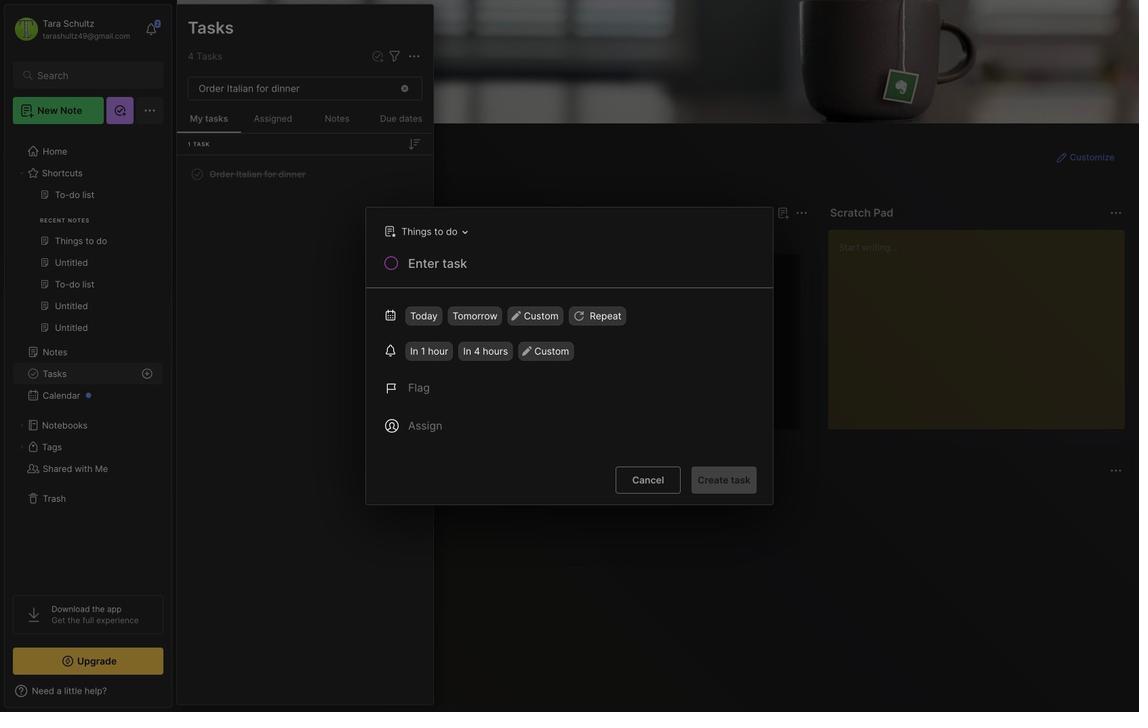 Task type: locate. For each thing, give the bounding box(es) containing it.
none search field inside main element
[[37, 67, 145, 83]]

row group
[[199, 254, 1139, 438]]

group inside tree
[[13, 184, 163, 347]]

row
[[182, 162, 428, 187]]

Enter task text field
[[407, 255, 757, 278]]

tree
[[5, 132, 172, 583]]

group
[[13, 184, 163, 347]]

Start writing… text field
[[839, 230, 1125, 418]]

tree inside main element
[[5, 132, 172, 583]]

tab list
[[201, 487, 1120, 503]]

None search field
[[37, 67, 145, 83]]

tab
[[201, 229, 241, 246], [259, 487, 299, 503], [305, 487, 362, 503], [368, 487, 403, 503]]

new task image
[[371, 50, 385, 63]]

Find tasks… text field
[[191, 77, 391, 100]]



Task type: vqa. For each thing, say whether or not it's contained in the screenshot.
row group
yes



Task type: describe. For each thing, give the bounding box(es) containing it.
main element
[[0, 0, 176, 712]]

Go to note or move task field
[[378, 222, 473, 241]]

Search text field
[[37, 69, 145, 82]]

expand tags image
[[18, 443, 26, 451]]

expand notebooks image
[[18, 421, 26, 429]]



